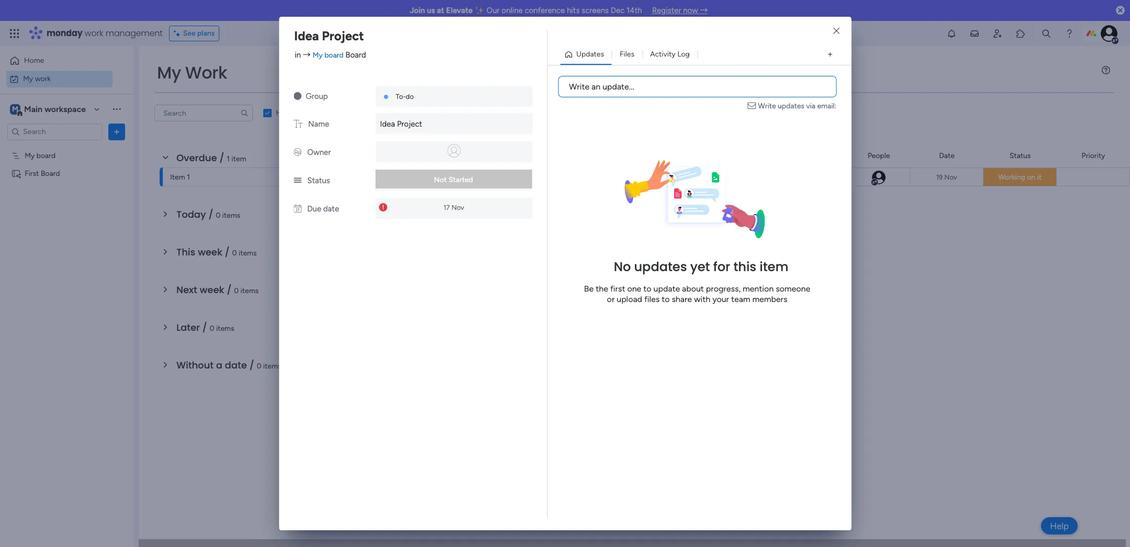 Task type: vqa. For each thing, say whether or not it's contained in the screenshot.
sort icon
no



Task type: locate. For each thing, give the bounding box(es) containing it.
option
[[0, 146, 134, 148]]

1 horizontal spatial →
[[701, 6, 708, 15]]

my right in
[[313, 51, 323, 59]]

1 inside overdue / 1 item
[[227, 155, 230, 163]]

idea project up in → my board board
[[294, 28, 364, 43]]

1 vertical spatial idea
[[380, 119, 395, 129]]

updates left via
[[778, 102, 805, 111]]

envelope o image
[[748, 101, 759, 112]]

0 up next week / 0 items on the left
[[232, 249, 237, 258]]

1 vertical spatial to
[[662, 294, 670, 304]]

1 right the item
[[187, 173, 190, 182]]

date right a
[[225, 359, 247, 372]]

main workspace
[[24, 104, 86, 114]]

1 horizontal spatial nov
[[945, 173, 958, 181]]

1 vertical spatial board
[[36, 151, 56, 160]]

nov for 19 nov
[[945, 173, 958, 181]]

1 vertical spatial nov
[[452, 203, 465, 211]]

due
[[307, 204, 322, 214]]

date
[[940, 151, 955, 160]]

today
[[177, 208, 206, 221]]

0 horizontal spatial first board
[[25, 169, 60, 178]]

1 horizontal spatial write
[[759, 102, 777, 111]]

1 vertical spatial date
[[225, 359, 247, 372]]

in
[[295, 50, 301, 59]]

board right in
[[325, 51, 344, 59]]

0 horizontal spatial to
[[644, 284, 652, 294]]

1 vertical spatial status
[[307, 176, 330, 185]]

conference
[[525, 6, 565, 15]]

1 vertical spatial week
[[200, 283, 224, 296]]

1 horizontal spatial idea
[[380, 119, 395, 129]]

1 horizontal spatial status
[[1010, 151, 1032, 160]]

week right "this"
[[198, 246, 223, 259]]

nov for 17 nov
[[452, 203, 465, 211]]

17
[[444, 203, 450, 211]]

share
[[672, 294, 693, 304]]

work down the home
[[35, 74, 51, 83]]

working
[[999, 173, 1026, 182]]

0 horizontal spatial write
[[569, 82, 590, 92]]

0 vertical spatial write
[[569, 82, 590, 92]]

→ right the now
[[701, 6, 708, 15]]

date right the 'due'
[[323, 204, 339, 214]]

1 vertical spatial work
[[35, 74, 51, 83]]

0 vertical spatial week
[[198, 246, 223, 259]]

see plans button
[[169, 26, 220, 41]]

items inside next week / 0 items
[[241, 287, 259, 295]]

work right monday
[[85, 27, 103, 39]]

0 vertical spatial →
[[701, 6, 708, 15]]

0 horizontal spatial idea project
[[294, 28, 364, 43]]

status right v2 status image
[[307, 176, 330, 185]]

overdue / 1 item
[[177, 151, 246, 164]]

board down search in workspace field on the left of page
[[36, 151, 56, 160]]

0 right a
[[257, 362, 262, 371]]

item
[[232, 155, 246, 163], [760, 258, 789, 276]]

started
[[449, 175, 473, 184]]

no updates yet for this item dialog
[[0, 0, 1131, 547]]

status inside no updates yet for this item dialog
[[307, 176, 330, 185]]

write inside button
[[569, 82, 590, 92]]

workspace image
[[10, 103, 20, 115]]

0 vertical spatial item
[[232, 155, 246, 163]]

my for my work
[[23, 74, 33, 83]]

no updates yet for this item
[[614, 258, 789, 276]]

my for my board
[[25, 151, 35, 160]]

1 right overdue
[[227, 155, 230, 163]]

1 vertical spatial →
[[303, 50, 311, 59]]

idea
[[294, 28, 319, 43], [380, 119, 395, 129]]

my inside list box
[[25, 151, 35, 160]]

done
[[293, 108, 310, 117]]

week right next
[[200, 283, 224, 296]]

nov right 19
[[945, 173, 958, 181]]

register now → link
[[652, 6, 708, 15]]

1 vertical spatial write
[[759, 102, 777, 111]]

this
[[734, 258, 757, 276]]

0 vertical spatial nov
[[945, 173, 958, 181]]

nov inside no updates yet for this item dialog
[[452, 203, 465, 211]]

1 horizontal spatial 1
[[227, 155, 230, 163]]

week
[[198, 246, 223, 259], [200, 283, 224, 296]]

updates button
[[560, 46, 612, 63]]

first board link
[[650, 168, 747, 187]]

0 inside today / 0 items
[[216, 211, 221, 220]]

to down update
[[662, 294, 670, 304]]

apps image
[[1016, 28, 1027, 39]]

idea project down to-
[[380, 119, 423, 129]]

see plans
[[183, 29, 215, 38]]

items
[[312, 108, 330, 117], [222, 211, 241, 220], [239, 249, 257, 258], [241, 287, 259, 295], [216, 324, 234, 333], [263, 362, 281, 371]]

1 vertical spatial updates
[[635, 258, 687, 276]]

0 horizontal spatial work
[[35, 74, 51, 83]]

write
[[569, 82, 590, 92], [759, 102, 777, 111]]

my board link
[[313, 51, 344, 59]]

0 inside this week / 0 items
[[232, 249, 237, 258]]

0 horizontal spatial board
[[41, 169, 60, 178]]

activity log button
[[643, 46, 698, 63]]

work for my
[[35, 74, 51, 83]]

1 vertical spatial project
[[397, 119, 423, 129]]

to
[[644, 284, 652, 294], [662, 294, 670, 304]]

0 horizontal spatial first
[[25, 169, 39, 178]]

date
[[323, 204, 339, 214], [225, 359, 247, 372]]

my work button
[[6, 70, 113, 87]]

idea down customize
[[380, 119, 395, 129]]

items inside this week / 0 items
[[239, 249, 257, 258]]

0 vertical spatial idea
[[294, 28, 319, 43]]

0 horizontal spatial status
[[307, 176, 330, 185]]

my inside in → my board board
[[313, 51, 323, 59]]

my down search in workspace field on the left of page
[[25, 151, 35, 160]]

items inside today / 0 items
[[222, 211, 241, 220]]

0 horizontal spatial nov
[[452, 203, 465, 211]]

0 vertical spatial status
[[1010, 151, 1032, 160]]

✨
[[475, 6, 485, 15]]

not
[[434, 175, 447, 184]]

item up mention
[[760, 258, 789, 276]]

board inside in → my board board
[[325, 51, 344, 59]]

project down do
[[397, 119, 423, 129]]

0 horizontal spatial →
[[303, 50, 311, 59]]

/ right overdue
[[220, 151, 224, 164]]

0
[[216, 211, 221, 220], [232, 249, 237, 258], [234, 287, 239, 295], [210, 324, 215, 333], [257, 362, 262, 371]]

updates for no
[[635, 258, 687, 276]]

my left work
[[157, 61, 181, 84]]

someone
[[776, 284, 811, 294]]

0 right later
[[210, 324, 215, 333]]

1 vertical spatial 1
[[187, 173, 190, 182]]

1 horizontal spatial first board
[[652, 173, 687, 182]]

0 horizontal spatial item
[[232, 155, 246, 163]]

write for write an update...
[[569, 82, 590, 92]]

19 nov
[[937, 173, 958, 181]]

updates
[[778, 102, 805, 111], [635, 258, 687, 276]]

0 vertical spatial updates
[[778, 102, 805, 111]]

/ down this week / 0 items
[[227, 283, 232, 296]]

v2 multiple person column image
[[294, 148, 302, 157]]

1 horizontal spatial board
[[346, 50, 366, 59]]

1 horizontal spatial board
[[325, 51, 344, 59]]

0 horizontal spatial updates
[[635, 258, 687, 276]]

this week / 0 items
[[177, 246, 257, 259]]

or
[[607, 294, 615, 304]]

0 vertical spatial date
[[323, 204, 339, 214]]

people
[[868, 151, 891, 160]]

next week / 0 items
[[177, 283, 259, 296]]

0 inside without a date / 0 items
[[257, 362, 262, 371]]

/ right today
[[209, 208, 213, 221]]

update...
[[603, 82, 635, 92]]

list box
[[0, 145, 134, 324]]

status
[[1010, 151, 1032, 160], [307, 176, 330, 185]]

1 horizontal spatial item
[[760, 258, 789, 276]]

0 vertical spatial idea project
[[294, 28, 364, 43]]

1 vertical spatial idea project
[[380, 119, 423, 129]]

nov
[[945, 173, 958, 181], [452, 203, 465, 211]]

nov right the 17
[[452, 203, 465, 211]]

write for write updates via email:
[[759, 102, 777, 111]]

0 down this week / 0 items
[[234, 287, 239, 295]]

owner
[[307, 148, 331, 157]]

board
[[346, 50, 366, 59], [41, 169, 60, 178], [668, 173, 687, 182]]

do
[[406, 93, 414, 101]]

project up in → my board board
[[322, 28, 364, 43]]

see
[[183, 29, 196, 38]]

0 vertical spatial work
[[85, 27, 103, 39]]

work inside button
[[35, 74, 51, 83]]

write left the an
[[569, 82, 590, 92]]

files
[[620, 50, 635, 59]]

0 horizontal spatial project
[[322, 28, 364, 43]]

item right overdue
[[232, 155, 246, 163]]

date inside dialog
[[323, 204, 339, 214]]

→ right in
[[303, 50, 311, 59]]

write left via
[[759, 102, 777, 111]]

/ right a
[[250, 359, 254, 372]]

status up "working on it" at the top right of the page
[[1010, 151, 1032, 160]]

first
[[611, 284, 626, 294]]

help button
[[1042, 518, 1079, 535]]

→
[[701, 6, 708, 15], [303, 50, 311, 59]]

idea project
[[294, 28, 364, 43], [380, 119, 423, 129]]

0 right today
[[216, 211, 221, 220]]

1 horizontal spatial to
[[662, 294, 670, 304]]

hits
[[567, 6, 580, 15]]

my
[[313, 51, 323, 59], [157, 61, 181, 84], [23, 74, 33, 83], [25, 151, 35, 160]]

later
[[177, 321, 200, 334]]

1 vertical spatial item
[[760, 258, 789, 276]]

dapulse text column image
[[294, 119, 303, 129]]

my down the home
[[23, 74, 33, 83]]

work
[[85, 27, 103, 39], [35, 74, 51, 83]]

1 horizontal spatial date
[[323, 204, 339, 214]]

write updates via email:
[[759, 102, 837, 111]]

my inside my work button
[[23, 74, 33, 83]]

customize
[[351, 108, 386, 117]]

2 horizontal spatial board
[[668, 173, 687, 182]]

1 horizontal spatial work
[[85, 27, 103, 39]]

item inside dialog
[[760, 258, 789, 276]]

1 horizontal spatial updates
[[778, 102, 805, 111]]

0 vertical spatial board
[[325, 51, 344, 59]]

workspace
[[44, 104, 86, 114]]

None search field
[[155, 105, 253, 122]]

1 horizontal spatial first
[[652, 173, 666, 182]]

17 nov
[[444, 203, 465, 211]]

help image
[[1065, 28, 1075, 39]]

invite members image
[[993, 28, 1004, 39]]

0 horizontal spatial board
[[36, 151, 56, 160]]

updates up update
[[635, 258, 687, 276]]

dec
[[611, 6, 625, 15]]

my work
[[23, 74, 51, 83]]

0 vertical spatial 1
[[227, 155, 230, 163]]

project
[[322, 28, 364, 43], [397, 119, 423, 129]]

0 inside later / 0 items
[[210, 324, 215, 333]]

idea up in
[[294, 28, 319, 43]]

to up files
[[644, 284, 652, 294]]

0 vertical spatial project
[[322, 28, 364, 43]]

/ right later
[[202, 321, 207, 334]]



Task type: describe. For each thing, give the bounding box(es) containing it.
update
[[654, 284, 681, 294]]

monday work management
[[47, 27, 163, 39]]

work for monday
[[85, 27, 103, 39]]

progress,
[[707, 284, 741, 294]]

for
[[714, 258, 731, 276]]

elevate
[[446, 6, 473, 15]]

join us at elevate ✨ our online conference hits screens dec 14th
[[410, 6, 643, 15]]

v2 status image
[[294, 176, 302, 185]]

members
[[753, 294, 788, 304]]

m
[[12, 104, 18, 113]]

main
[[24, 104, 42, 114]]

email:
[[818, 102, 837, 111]]

week for next
[[200, 283, 224, 296]]

register now →
[[652, 6, 708, 15]]

first board inside list box
[[25, 169, 60, 178]]

customize button
[[334, 105, 390, 122]]

board inside list box
[[36, 151, 56, 160]]

updates for write
[[778, 102, 805, 111]]

board inside list box
[[41, 169, 60, 178]]

v2 sun image
[[294, 92, 302, 101]]

files
[[645, 294, 660, 304]]

register
[[652, 6, 682, 15]]

notifications image
[[947, 28, 958, 39]]

v2 overdue deadline image
[[379, 202, 388, 212]]

no
[[614, 258, 631, 276]]

search everything image
[[1042, 28, 1052, 39]]

now
[[684, 6, 699, 15]]

group
[[306, 92, 328, 101]]

a
[[216, 359, 223, 372]]

write an update...
[[569, 82, 635, 92]]

jacob simon image
[[1102, 25, 1118, 42]]

via
[[807, 102, 816, 111]]

yet
[[691, 258, 711, 276]]

without
[[177, 359, 214, 372]]

upload
[[617, 294, 643, 304]]

item inside overdue / 1 item
[[232, 155, 246, 163]]

later / 0 items
[[177, 321, 234, 334]]

/ up next week / 0 items on the left
[[225, 246, 230, 259]]

online
[[502, 6, 523, 15]]

in → my board board
[[295, 50, 366, 59]]

screens
[[582, 6, 609, 15]]

next
[[177, 283, 197, 296]]

home button
[[6, 52, 113, 69]]

items inside without a date / 0 items
[[263, 362, 281, 371]]

be
[[584, 284, 594, 294]]

shareable board image
[[11, 168, 21, 178]]

0 horizontal spatial date
[[225, 359, 247, 372]]

dapulse date column image
[[294, 204, 302, 214]]

my board
[[25, 151, 56, 160]]

management
[[106, 27, 163, 39]]

working on it
[[999, 173, 1042, 182]]

today / 0 items
[[177, 208, 241, 221]]

inbox image
[[970, 28, 981, 39]]

item
[[170, 173, 185, 182]]

item 1
[[170, 173, 190, 182]]

board inside no updates yet for this item dialog
[[346, 50, 366, 59]]

1 horizontal spatial idea project
[[380, 119, 423, 129]]

priority
[[1082, 151, 1106, 160]]

not started
[[434, 175, 473, 184]]

0 horizontal spatial 1
[[187, 173, 190, 182]]

workspace selection element
[[10, 103, 87, 117]]

search image
[[240, 109, 249, 117]]

first inside list box
[[25, 169, 39, 178]]

to-
[[396, 93, 406, 101]]

monday
[[47, 27, 83, 39]]

0 inside next week / 0 items
[[234, 287, 239, 295]]

activity log
[[651, 50, 690, 59]]

at
[[437, 6, 445, 15]]

0 horizontal spatial idea
[[294, 28, 319, 43]]

one
[[628, 284, 642, 294]]

it
[[1038, 173, 1042, 182]]

add view image
[[829, 51, 833, 58]]

plans
[[197, 29, 215, 38]]

an
[[592, 82, 601, 92]]

hide done items
[[276, 108, 330, 117]]

work
[[185, 61, 227, 84]]

hide
[[276, 108, 292, 117]]

our
[[487, 6, 500, 15]]

list box containing my board
[[0, 145, 134, 324]]

activity
[[651, 50, 676, 59]]

19
[[937, 173, 943, 181]]

my for my work
[[157, 61, 181, 84]]

week for this
[[198, 246, 223, 259]]

home
[[24, 56, 44, 65]]

this
[[177, 246, 195, 259]]

due date
[[307, 204, 339, 214]]

on
[[1028, 173, 1036, 182]]

help
[[1051, 521, 1070, 531]]

join
[[410, 6, 425, 15]]

mention
[[743, 284, 774, 294]]

items inside later / 0 items
[[216, 324, 234, 333]]

your
[[713, 294, 730, 304]]

my work
[[157, 61, 227, 84]]

0 vertical spatial to
[[644, 284, 652, 294]]

to-do
[[396, 93, 414, 101]]

team
[[732, 294, 751, 304]]

→ inside no updates yet for this item dialog
[[303, 50, 311, 59]]

Filter dashboard by text search field
[[155, 105, 253, 122]]

log
[[678, 50, 690, 59]]

with
[[695, 294, 711, 304]]

updates
[[577, 50, 604, 59]]

close image
[[834, 27, 840, 35]]

1 horizontal spatial project
[[397, 119, 423, 129]]

Search in workspace field
[[22, 126, 87, 138]]

be the first one to update about progress, mention someone or upload files to share with your team members
[[584, 284, 811, 304]]

select product image
[[9, 28, 20, 39]]

write an update... button
[[558, 76, 837, 97]]

overdue
[[177, 151, 217, 164]]

files button
[[612, 46, 643, 63]]



